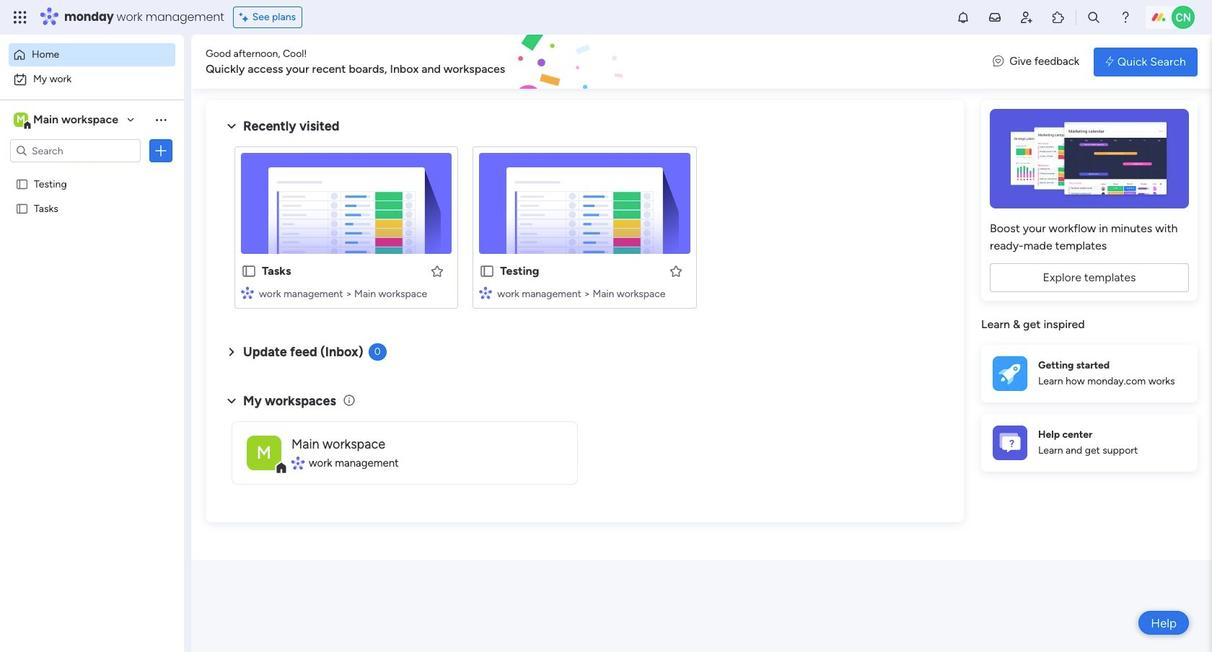 Task type: locate. For each thing, give the bounding box(es) containing it.
close my workspaces image
[[223, 392, 240, 410]]

1 add to favorites image from the left
[[430, 264, 445, 278]]

add to favorites image
[[430, 264, 445, 278], [669, 264, 683, 278]]

0 element
[[369, 344, 387, 361]]

2 add to favorites image from the left
[[669, 264, 683, 278]]

1 vertical spatial public board image
[[241, 263, 257, 279]]

0 vertical spatial public board image
[[15, 201, 29, 215]]

1 horizontal spatial add to favorites image
[[669, 264, 683, 278]]

public board image
[[15, 201, 29, 215], [241, 263, 257, 279]]

public board image
[[15, 177, 29, 191], [479, 263, 495, 279]]

1 vertical spatial option
[[9, 68, 175, 91]]

monday marketplace image
[[1052, 10, 1066, 25]]

update feed image
[[988, 10, 1002, 25]]

2 vertical spatial option
[[0, 171, 184, 174]]

1 horizontal spatial public board image
[[479, 263, 495, 279]]

search everything image
[[1087, 10, 1101, 25]]

invite members image
[[1020, 10, 1034, 25]]

getting started element
[[982, 345, 1198, 402]]

workspace selection element
[[14, 111, 121, 130]]

v2 user feedback image
[[993, 54, 1004, 70]]

option
[[9, 43, 175, 66], [9, 68, 175, 91], [0, 171, 184, 174]]

0 horizontal spatial public board image
[[15, 177, 29, 191]]

notifications image
[[956, 10, 971, 25]]

see plans image
[[239, 9, 252, 25]]

0 vertical spatial workspace image
[[14, 112, 28, 128]]

1 vertical spatial public board image
[[479, 263, 495, 279]]

1 horizontal spatial public board image
[[241, 263, 257, 279]]

Search in workspace field
[[30, 143, 121, 159]]

list box
[[0, 169, 184, 415]]

workspace image
[[14, 112, 28, 128], [247, 436, 281, 470]]

0 horizontal spatial add to favorites image
[[430, 264, 445, 278]]

cool name image
[[1172, 6, 1195, 29]]

1 vertical spatial workspace image
[[247, 436, 281, 470]]

templates image image
[[995, 109, 1185, 209]]

open update feed (inbox) image
[[223, 344, 240, 361]]

0 horizontal spatial public board image
[[15, 201, 29, 215]]

quick search results list box
[[223, 135, 947, 326]]

0 horizontal spatial workspace image
[[14, 112, 28, 128]]



Task type: vqa. For each thing, say whether or not it's contained in the screenshot.
Cool Name image
yes



Task type: describe. For each thing, give the bounding box(es) containing it.
workspace options image
[[154, 112, 168, 127]]

workspace image inside workspace selection element
[[14, 112, 28, 128]]

close recently visited image
[[223, 118, 240, 135]]

0 vertical spatial public board image
[[15, 177, 29, 191]]

0 vertical spatial option
[[9, 43, 175, 66]]

select product image
[[13, 10, 27, 25]]

v2 bolt switch image
[[1106, 54, 1114, 70]]

help center element
[[982, 414, 1198, 472]]

1 horizontal spatial workspace image
[[247, 436, 281, 470]]

public board image inside quick search results list box
[[241, 263, 257, 279]]

add to favorites image for bottom public board icon
[[669, 264, 683, 278]]

help image
[[1119, 10, 1133, 25]]

options image
[[154, 144, 168, 158]]

add to favorites image for public board image within the quick search results list box
[[430, 264, 445, 278]]



